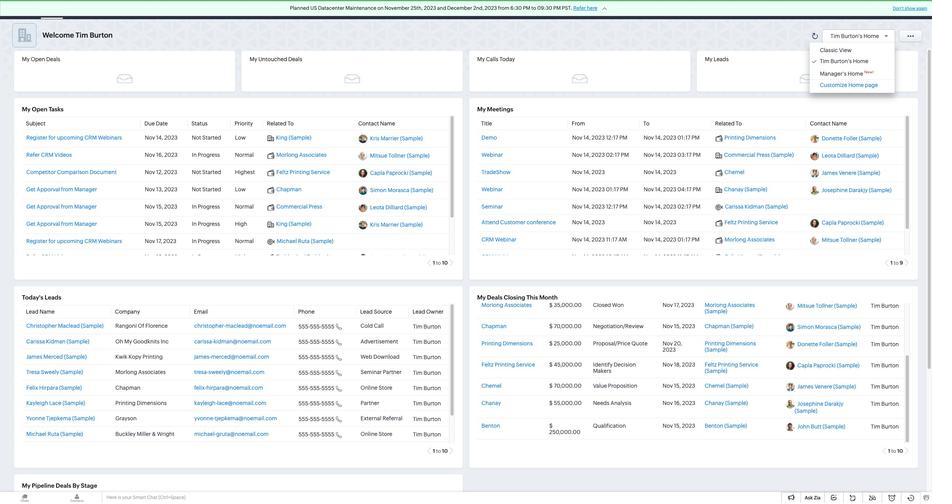 Task type: describe. For each thing, give the bounding box(es) containing it.
1 vertical spatial capla
[[822, 220, 837, 227]]

1 vertical spatial mitsue tollner (sample)
[[822, 238, 882, 244]]

buckley miller & wright
[[116, 432, 175, 438]]

sweely
[[41, 370, 59, 376]]

1 for my deals closing this month
[[889, 449, 891, 455]]

proposal/price
[[594, 341, 631, 347]]

1 vertical spatial carissa
[[26, 339, 45, 345]]

1 horizontal spatial venere
[[840, 170, 857, 177]]

inc
[[161, 339, 169, 345]]

2 vertical spatial nov 16, 2023
[[663, 401, 696, 407]]

my leads
[[705, 56, 729, 62]]

555-555-5555 for felix-hirpara@noemail.com
[[299, 386, 335, 392]]

1 vertical spatial burton's
[[831, 58, 853, 64]]

1 vertical spatial josephine
[[798, 402, 824, 408]]

started for nov 12, 2023
[[202, 169, 221, 176]]

us
[[311, 5, 317, 11]]

13,
[[156, 187, 163, 193]]

upgrade
[[754, 10, 777, 15]]

(sample) inside feltz printing service (sample)
[[705, 369, 728, 375]]

1 vertical spatial calls
[[486, 56, 499, 62]]

16, for normal
[[156, 152, 163, 158]]

chemel (sample) link
[[705, 383, 749, 390]]

1 horizontal spatial leota dilliard (sample) link
[[822, 153, 879, 159]]

55,000.00
[[554, 401, 582, 407]]

0 vertical spatial tim burton's home link
[[831, 33, 892, 39]]

in progress for michael ruta (sample)
[[192, 239, 220, 245]]

get for king
[[26, 221, 36, 228]]

2 horizontal spatial feltz printing service link
[[716, 219, 779, 226]]

christopher maclead (sample)
[[26, 323, 104, 330]]

1 vertical spatial ruta
[[48, 432, 59, 438]]

555-555-5555 for michael-gruta@noemail.com
[[299, 432, 335, 438]]

1 get from the top
[[26, 187, 36, 193]]

16, for high
[[156, 254, 163, 260]]

get apporval from manager link for nov 13, 2023
[[26, 187, 97, 193]]

john butt (sample)
[[798, 424, 846, 431]]

1 horizontal spatial carissa kidman (sample)
[[726, 204, 789, 210]]

nov 14, 2023 12:17 pm for nov 14, 2023 01:17 pm
[[573, 135, 628, 141]]

0 vertical spatial carissa kidman (sample) link
[[716, 204, 789, 211]]

from for normal
[[61, 204, 73, 210]]

in progress for truhlar and truhlar attys
[[192, 254, 220, 260]]

1 vertical spatial nov 14, 2023 01:17 pm
[[573, 187, 629, 193]]

this
[[527, 295, 538, 301]]

(sample) inside printing dimensions (sample)
[[705, 347, 728, 354]]

classic view link
[[813, 47, 893, 53]]

1 to from the left
[[288, 121, 294, 127]]

commercial press (sample)
[[725, 152, 794, 158]]

external
[[361, 416, 382, 422]]

rangoni of florence
[[116, 323, 168, 330]]

0 vertical spatial josephine darakjy (sample) link
[[822, 187, 892, 194]]

my for my untouched deals
[[250, 56, 257, 62]]

9
[[900, 261, 904, 266]]

0 horizontal spatial calls
[[262, 6, 275, 13]]

5555 for tresa-sweely@noemail.com
[[322, 370, 335, 377]]

home inside 'manager's home new!'
[[848, 71, 864, 77]]

1 vertical spatial mitsue
[[822, 238, 840, 244]]

2 related from the left
[[716, 121, 735, 127]]

leads for my leads
[[714, 56, 729, 62]]

associates inside morlong associates (sample)
[[728, 303, 756, 309]]

1 vertical spatial hirpara
[[39, 385, 58, 391]]

2 horizontal spatial printing dimensions
[[725, 135, 776, 141]]

competitor comparison document link
[[26, 169, 117, 176]]

2 vertical spatial printing dimensions
[[116, 401, 167, 407]]

nov 16, 2023 for high
[[145, 254, 178, 260]]

12,
[[156, 169, 163, 176]]

signals element
[[830, 0, 845, 19]]

store for felix-hirpara@noemail.com
[[379, 385, 393, 391]]

0 horizontal spatial partner
[[361, 401, 380, 407]]

0 horizontal spatial michael ruta (sample)
[[26, 432, 83, 438]]

to for my open tasks
[[436, 261, 441, 266]]

0 vertical spatial james venere (sample) link
[[822, 170, 881, 177]]

mitsue for nov 17, 2023
[[798, 303, 815, 310]]

1 vertical spatial 01:17
[[607, 187, 619, 193]]

1 vertical spatial james venere (sample) link
[[798, 384, 857, 391]]

0 horizontal spatial michael ruta (sample) link
[[26, 432, 83, 438]]

1 horizontal spatial partner
[[383, 370, 402, 376]]

18,
[[675, 362, 681, 369]]

0 horizontal spatial 11:17
[[607, 237, 618, 243]]

&
[[152, 432, 156, 438]]

feltz printing service for the topmost "feltz printing service" link
[[277, 169, 330, 176]]

deals left 'tasks' link
[[173, 6, 187, 13]]

1 horizontal spatial michael ruta (sample)
[[277, 239, 334, 245]]

feltz printing service (sample) link
[[705, 362, 759, 375]]

nov 14, 2023 for tradeshow
[[573, 169, 605, 176]]

1 related to link from the left
[[267, 121, 294, 127]]

25,000.00
[[554, 341, 582, 347]]

250,000.00
[[550, 430, 581, 436]]

0 horizontal spatial donette
[[798, 342, 819, 348]]

for for nov 14, 2023
[[49, 135, 56, 141]]

1 horizontal spatial tasks
[[200, 6, 213, 13]]

0 vertical spatial chanay (sample)
[[725, 187, 768, 193]]

555-555-5555 for carissa-kidman@noemail.com
[[299, 339, 335, 346]]

1 vertical spatial tim burton's home link
[[813, 58, 893, 64]]

1 horizontal spatial james
[[798, 384, 814, 391]]

nov 14, 2023 01:17 pm for pm
[[644, 135, 700, 141]]

1 horizontal spatial michael
[[277, 239, 297, 245]]

2 vertical spatial 16,
[[675, 401, 682, 407]]

mitsue tollner (sample) link for normal
[[370, 153, 430, 159]]

nov 15, 2023 for chapman
[[663, 324, 696, 330]]

email
[[194, 309, 208, 316]]

crm webinar link for nov 14, 2023 10:17 am
[[482, 254, 517, 260]]

cold
[[361, 323, 373, 330]]

comparison
[[57, 169, 89, 176]]

james-
[[194, 354, 211, 361]]

in progress for commercial press
[[192, 204, 220, 210]]

1 vertical spatial paprocki
[[838, 220, 861, 227]]

upcoming for nov 14, 2023
[[57, 135, 83, 141]]

get approval from manager
[[26, 204, 97, 210]]

0 horizontal spatial leota dilliard (sample)
[[370, 205, 427, 211]]

5555 for kayleigh-lace@noemail.com
[[322, 401, 335, 407]]

2 contact from the left
[[811, 121, 831, 127]]

home down 'manager's home new!'
[[849, 82, 865, 88]]

mitsue tollner (sample) for normal
[[370, 153, 430, 159]]

tollner for normal
[[389, 153, 406, 159]]

services link
[[632, 0, 666, 19]]

01:17 for pm
[[678, 135, 691, 141]]

search image
[[819, 6, 825, 13]]

2 contact name link from the left
[[811, 121, 848, 127]]

1 horizontal spatial chapman link
[[482, 324, 507, 330]]

0 vertical spatial burton's
[[842, 33, 863, 39]]

3 to from the left
[[736, 121, 743, 127]]

0 vertical spatial carissa
[[726, 204, 744, 210]]

florence
[[146, 323, 168, 330]]

advertisement
[[361, 339, 398, 345]]

1 vertical spatial meetings
[[487, 106, 514, 113]]

kayleigh-lace@noemail.com link
[[194, 401, 267, 407]]

projects link
[[666, 0, 699, 19]]

priority
[[235, 121, 253, 127]]

register for nov 14, 2023
[[26, 135, 47, 141]]

in for morlong
[[192, 152, 197, 158]]

seminar link
[[482, 204, 503, 210]]

2 $ from the top
[[550, 324, 553, 330]]

1 vertical spatial nov 17, 2023
[[663, 303, 695, 309]]

1 vertical spatial capla paprocki (sample)
[[822, 220, 885, 227]]

$ 25,000.00
[[550, 341, 582, 347]]

0 horizontal spatial chapman link
[[268, 187, 302, 194]]

1 vertical spatial mitsue tollner (sample) link
[[822, 238, 882, 244]]

show
[[905, 6, 916, 11]]

register for nov 17, 2023
[[26, 239, 47, 245]]

wieser
[[384, 255, 402, 261]]

benton for benton link
[[482, 424, 500, 430]]

my open tasks
[[22, 106, 64, 113]]

king (sample) link for high
[[268, 221, 312, 228]]

customize home page link
[[813, 82, 893, 88]]

december
[[448, 5, 473, 11]]

$ inside $ 250,000.00
[[550, 424, 553, 430]]

1 vertical spatial josephine darakjy (sample) link
[[795, 402, 844, 415]]

my for my deals closing this month
[[478, 295, 486, 301]]

pst.
[[562, 5, 573, 11]]

my for my leads
[[705, 56, 713, 62]]

12:17 for nov 14, 2023 02:17 pm
[[607, 204, 619, 210]]

lead source link
[[360, 309, 392, 316]]

0 vertical spatial chanay (sample) link
[[716, 187, 768, 194]]

refer for morlong associates
[[26, 152, 40, 158]]

0 vertical spatial james
[[822, 170, 838, 177]]

0 vertical spatial nov 14, 2023 02:17 pm
[[573, 152, 630, 158]]

2 truhlar from the left
[[307, 254, 325, 260]]

0 vertical spatial morlong associates link
[[268, 152, 327, 159]]

nov 16, 2023 for normal
[[145, 152, 178, 158]]

felix inside 'link'
[[726, 254, 737, 260]]

simon morasca (sample) link for low
[[370, 187, 434, 194]]

1 truhlar from the left
[[277, 254, 294, 260]]

2 horizontal spatial morlong associates link
[[716, 237, 775, 244]]

purchase orders
[[467, 6, 510, 13]]

1 horizontal spatial ruta
[[298, 239, 310, 245]]

contacts link
[[94, 0, 130, 19]]

1 vertical spatial nov 14, 2023 02:17 pm
[[644, 204, 701, 210]]

1 horizontal spatial felix hirpara (sample) link
[[716, 254, 781, 261]]

0 vertical spatial printing dimensions link
[[716, 135, 776, 142]]

35,000.00
[[554, 303, 582, 309]]

1 contact from the left
[[359, 121, 379, 127]]

kris marrier (sample) link for high
[[370, 222, 423, 228]]

0 horizontal spatial 17,
[[156, 239, 162, 245]]

lead name
[[26, 309, 55, 316]]

nov 14, 2023 01:17 pm for am
[[644, 237, 700, 243]]

christopher maclead (sample) link
[[26, 323, 104, 330]]

oh
[[116, 339, 123, 345]]

leads for today's leads
[[45, 295, 61, 301]]

company
[[115, 309, 140, 316]]

5555 for felix-hirpara@noemail.com
[[322, 386, 335, 392]]

0 vertical spatial refer
[[574, 5, 586, 11]]

70,000.00 for value proposition
[[554, 383, 582, 390]]

nov 18, 2023
[[663, 362, 696, 369]]

status
[[192, 121, 208, 127]]

0 horizontal spatial michael
[[26, 432, 46, 438]]

attend customer conference
[[482, 219, 556, 226]]

new!
[[865, 70, 875, 74]]

analysis
[[611, 401, 632, 407]]

my for my calls today
[[478, 56, 485, 62]]

kayleigh lace (sample) link
[[26, 401, 85, 407]]

chapman down the closing
[[482, 324, 507, 330]]

refer crm videos for normal
[[26, 152, 72, 158]]

10 for closing
[[898, 449, 904, 455]]

0 horizontal spatial chemel link
[[482, 383, 502, 390]]

my deals closing this month
[[478, 295, 558, 301]]

manager for normal
[[74, 204, 97, 210]]

1 vertical spatial james
[[26, 354, 42, 361]]

kayleigh-
[[194, 401, 217, 407]]

$ for value
[[550, 383, 553, 390]]

0 vertical spatial 02:17
[[607, 152, 620, 158]]

by
[[73, 483, 80, 490]]

chats image
[[0, 493, 49, 504]]

quotes
[[391, 6, 410, 13]]

mitsue tollner (sample) link for nov 17, 2023
[[798, 303, 858, 310]]

1 horizontal spatial darakjy
[[850, 187, 869, 194]]

not started for nov 13, 2023
[[192, 187, 221, 193]]

planned us datacenter maintenance on november 25th, 2023 and december 2nd, 2023 from 6:30 pm to 09:30 pm pst. refer here
[[290, 5, 598, 11]]

0 vertical spatial donette
[[822, 136, 843, 142]]

lead for lead source
[[360, 309, 373, 316]]

5555 for james-merced@noemail.com
[[322, 355, 335, 361]]

feltz printing service for rightmost "feltz printing service" link
[[725, 219, 779, 226]]

on
[[378, 5, 384, 11]]

contacts
[[100, 6, 123, 13]]

1 contact name link from the left
[[359, 121, 396, 127]]

1 for today's leads
[[433, 449, 435, 455]]

today's
[[22, 295, 43, 301]]

campaigns
[[596, 6, 626, 13]]

1 vertical spatial felix hirpara (sample) link
[[26, 385, 82, 391]]

subject link
[[26, 121, 45, 127]]

my for my open tasks
[[22, 106, 31, 113]]

crm link
[[6, 5, 35, 14]]

nov 14, 2023 03:17 pm
[[644, 152, 701, 158]]

1 horizontal spatial feltz printing service
[[482, 362, 536, 369]]

cold call
[[361, 323, 384, 330]]

chemel down feltz printing service (sample) link
[[705, 383, 725, 390]]

12:17 for nov 14, 2023 01:17 pm
[[607, 135, 619, 141]]

nov 14, 2023 10:17 am
[[573, 254, 629, 260]]

my for my meetings
[[478, 106, 486, 113]]

november
[[385, 5, 410, 11]]

chemel up chanay link
[[482, 383, 502, 390]]

printing inside feltz printing service (sample)
[[719, 362, 739, 369]]

1 horizontal spatial kidman
[[745, 204, 765, 210]]

purchase
[[467, 6, 491, 13]]

webinar link for nov 14, 2023 01:17 pm
[[482, 187, 503, 193]]

1 vertical spatial chanay (sample) link
[[705, 401, 749, 407]]

josephine darakjy (sample) for bottommost the josephine darakjy (sample) link
[[795, 402, 844, 415]]

analytics
[[320, 6, 343, 13]]

press for commercial press (sample)
[[757, 152, 771, 158]]

1 vertical spatial tasks
[[49, 106, 64, 113]]

feltz inside feltz printing service (sample)
[[705, 362, 717, 369]]

apporval for nov 15, 2023
[[37, 221, 60, 228]]

seminar for seminar partner
[[361, 370, 382, 376]]

don't show again link
[[894, 6, 928, 11]]

0 horizontal spatial darakjy
[[825, 402, 844, 408]]

1 vertical spatial donette foller (sample)
[[798, 342, 858, 348]]

capla paprocki (sample) for my deals closing this month
[[798, 363, 860, 369]]

tollner for nov 17, 2023
[[816, 303, 834, 310]]

70,000.00 for negotiation/review
[[554, 324, 582, 330]]

0 vertical spatial donette foller (sample) link
[[822, 136, 882, 142]]

0 vertical spatial feltz printing service link
[[268, 169, 330, 176]]

lead source
[[360, 309, 392, 316]]

0 vertical spatial donette foller (sample)
[[822, 136, 882, 142]]

yvonne-tjepkema@noemail.com
[[194, 416, 277, 422]]

1 vertical spatial venere
[[815, 384, 833, 391]]

$ 250,000.00
[[550, 424, 581, 436]]

0 horizontal spatial kidman
[[46, 339, 66, 345]]

1 horizontal spatial michael ruta (sample) link
[[268, 239, 334, 245]]

truhlar and truhlar attys
[[277, 254, 339, 260]]

email link
[[194, 309, 208, 316]]

is
[[118, 496, 121, 501]]

not for nov 13, 2023
[[192, 187, 201, 193]]

1 horizontal spatial feltz printing service link
[[482, 362, 536, 369]]

0 horizontal spatial felix
[[26, 385, 38, 391]]

chapman up grayson
[[116, 385, 141, 391]]

my for my open deals
[[22, 56, 30, 62]]

1 vertical spatial 11:17
[[678, 254, 690, 260]]

contact name for first "contact name" link from the right
[[811, 121, 848, 127]]

5555 for michael-gruta@noemail.com
[[322, 432, 335, 438]]

1 vertical spatial carissa kidman (sample) link
[[26, 339, 89, 345]]

chemel down commercial press (sample) link
[[725, 169, 745, 176]]

1 vertical spatial james venere (sample)
[[798, 384, 857, 391]]

2 related to from the left
[[716, 121, 743, 127]]

my meetings
[[478, 106, 514, 113]]

kopy
[[129, 354, 142, 361]]

$ for closed
[[550, 303, 553, 309]]

refer crm videos for high
[[26, 254, 72, 260]]

0 vertical spatial josephine
[[822, 187, 848, 194]]

register for upcoming crm webinars link for nov 17, 2023
[[26, 239, 122, 245]]

0 vertical spatial leota dilliard (sample)
[[822, 153, 879, 159]]

negotiation/review
[[594, 324, 644, 330]]

hirpara inside 'link'
[[738, 254, 757, 260]]

store for michael-gruta@noemail.com
[[379, 432, 393, 438]]

0 horizontal spatial meetings
[[226, 6, 250, 13]]

0 horizontal spatial felix hirpara (sample)
[[26, 385, 82, 391]]

2023 inside nov 20, 2023
[[663, 347, 676, 354]]

attys
[[326, 254, 339, 260]]

1 horizontal spatial nov 14, 2023 11:17 am
[[644, 254, 699, 260]]

morasca for low
[[388, 187, 410, 194]]

manager for low
[[74, 187, 97, 193]]



Task type: vqa. For each thing, say whether or not it's contained in the screenshot.


Task type: locate. For each thing, give the bounding box(es) containing it.
2 12:17 from the top
[[607, 204, 619, 210]]

chapman link down the closing
[[482, 324, 507, 330]]

home inside home link
[[44, 6, 60, 13]]

chemel link down commercial press (sample) link
[[716, 169, 745, 176]]

2nd,
[[474, 5, 484, 11]]

1 vertical spatial $ 70,000.00
[[550, 383, 582, 390]]

1 vertical spatial 16,
[[156, 254, 163, 260]]

1 horizontal spatial 11:17
[[678, 254, 690, 260]]

$ 70,000.00 up $ 25,000.00
[[550, 324, 582, 330]]

james merced (sample)
[[26, 354, 87, 361]]

register for upcoming crm webinars for nov 17, 2023
[[26, 239, 122, 245]]

progress for michael
[[198, 239, 220, 245]]

1 king from the top
[[276, 135, 288, 141]]

kris marrier (sample) link for low
[[370, 136, 423, 142]]

not started for nov 14, 2023
[[192, 135, 221, 141]]

contact name link
[[359, 121, 396, 127], [811, 121, 848, 127]]

tim burton's home link down classic view 'link'
[[813, 58, 893, 64]]

chemel link up chanay link
[[482, 383, 502, 390]]

02:17
[[607, 152, 620, 158], [678, 204, 692, 210]]

datacenter
[[318, 5, 345, 11]]

2 5555 from the top
[[322, 339, 335, 346]]

1 in from the top
[[192, 152, 197, 158]]

from down get approval from manager
[[61, 221, 73, 228]]

products link
[[350, 0, 385, 19]]

lead for lead owner
[[413, 309, 425, 316]]

1 vertical spatial refer
[[26, 152, 40, 158]]

(sample) inside 'link'
[[758, 254, 781, 260]]

kidman@noemail.com
[[214, 339, 271, 345]]

to for my meetings
[[895, 261, 899, 266]]

press for commercial press
[[309, 204, 323, 210]]

salesinbox link
[[550, 0, 590, 19]]

1 get apporval from manager link from the top
[[26, 187, 97, 193]]

open up subject
[[32, 106, 47, 113]]

highest
[[235, 169, 255, 176]]

michael ruta (sample) down tjepkema
[[26, 432, 83, 438]]

0 vertical spatial marrier
[[381, 136, 399, 142]]

capla paprocki (sample) for my open tasks
[[370, 170, 432, 177]]

nov 15, 2023 for benton
[[663, 424, 696, 430]]

2 register from the top
[[26, 239, 47, 245]]

$ left 25,000.00
[[550, 341, 553, 347]]

$ left 55,000.00
[[550, 401, 553, 407]]

michael down "yvonne"
[[26, 432, 46, 438]]

deals down welcome
[[46, 56, 60, 62]]

0 horizontal spatial related to link
[[267, 121, 294, 127]]

70,000.00 up 55,000.00
[[554, 383, 582, 390]]

refer crm videos link for normal
[[26, 152, 72, 158]]

0 vertical spatial king (sample)
[[276, 135, 312, 141]]

james merced (sample) link
[[26, 354, 87, 361]]

register for upcoming crm webinars link down get approval from manager
[[26, 239, 122, 245]]

1 vertical spatial carissa kidman (sample)
[[26, 339, 89, 345]]

online for michael-gruta@noemail.com
[[361, 432, 378, 438]]

1 horizontal spatial to
[[644, 121, 650, 127]]

tim burton's home down view
[[821, 58, 869, 64]]

0 vertical spatial tollner
[[389, 153, 406, 159]]

1 vertical spatial leota dilliard (sample) link
[[370, 205, 427, 211]]

maintenance
[[346, 5, 377, 11]]

1 vertical spatial tollner
[[841, 238, 858, 244]]

1 online from the top
[[361, 385, 378, 391]]

0 vertical spatial crm webinar
[[482, 237, 517, 243]]

(sample)
[[289, 135, 312, 141], [400, 136, 423, 142], [860, 136, 882, 142], [772, 152, 794, 158], [407, 153, 430, 159], [857, 153, 879, 159], [410, 170, 432, 177], [858, 170, 881, 177], [745, 187, 768, 193], [411, 187, 434, 194], [870, 187, 892, 194], [766, 204, 789, 210], [405, 205, 427, 211], [862, 220, 885, 227], [289, 221, 312, 228], [400, 222, 423, 228], [859, 238, 882, 244], [311, 239, 334, 245], [758, 254, 781, 260], [403, 255, 426, 261], [835, 303, 858, 310], [705, 309, 728, 315], [81, 323, 104, 330], [732, 324, 754, 330], [839, 325, 861, 331], [67, 339, 89, 345], [835, 342, 858, 348], [705, 347, 728, 354], [64, 354, 87, 361], [838, 363, 860, 369], [705, 369, 728, 375], [60, 370, 83, 376], [726, 383, 749, 390], [834, 384, 857, 391], [59, 385, 82, 391], [63, 401, 85, 407], [726, 401, 749, 407], [795, 409, 818, 415], [72, 416, 95, 422], [725, 424, 748, 430], [823, 424, 846, 431], [60, 432, 83, 438]]

home link
[[38, 0, 66, 19]]

leads inside leads link
[[72, 6, 87, 13]]

get down get approval from manager
[[26, 221, 36, 228]]

0 horizontal spatial related
[[267, 121, 287, 127]]

1 vertical spatial 17,
[[675, 303, 681, 309]]

$ up $ 55,000.00
[[550, 383, 553, 390]]

refer
[[574, 5, 586, 11], [26, 152, 40, 158], [26, 254, 40, 260]]

2 upcoming from the top
[[57, 239, 83, 245]]

2 not from the top
[[192, 169, 201, 176]]

0 vertical spatial mitsue
[[370, 153, 388, 159]]

2 vertical spatial not
[[192, 187, 201, 193]]

0 vertical spatial kris marrier (sample) link
[[370, 136, 423, 142]]

0 vertical spatial calls
[[262, 6, 275, 13]]

2 orders from the left
[[492, 6, 510, 13]]

maclead@noemail.com
[[226, 323, 286, 330]]

3 not started from the top
[[192, 187, 221, 193]]

2 in from the top
[[192, 204, 197, 210]]

progress for truhlar
[[198, 254, 220, 260]]

2 videos from the top
[[55, 254, 72, 260]]

2 online store from the top
[[361, 432, 393, 438]]

0 vertical spatial chemel link
[[716, 169, 745, 176]]

refer crm videos link for high
[[26, 254, 72, 260]]

2 vertical spatial capla paprocki (sample)
[[798, 363, 860, 369]]

venere
[[840, 170, 857, 177], [815, 384, 833, 391]]

chanay (sample) link down chemel (sample)
[[705, 401, 749, 407]]

marrier for low
[[381, 136, 399, 142]]

555-555-5555 for christopher-maclead@noemail.com
[[299, 324, 335, 330]]

home up welcome
[[44, 6, 60, 13]]

started for nov 13, 2023
[[202, 187, 221, 193]]

09:30
[[538, 5, 553, 11]]

0 vertical spatial kidman
[[745, 204, 765, 210]]

1 horizontal spatial meetings
[[487, 106, 514, 113]]

lace@noemail.com
[[217, 401, 267, 407]]

associates
[[299, 152, 327, 158], [748, 237, 775, 243], [505, 303, 532, 309], [728, 303, 756, 309], [138, 370, 166, 376]]

dimensions inside printing dimensions (sample)
[[727, 341, 757, 347]]

0 vertical spatial capla paprocki (sample)
[[370, 170, 432, 177]]

miller
[[137, 432, 151, 438]]

deals left by
[[56, 483, 71, 490]]

apporval for nov 13, 2023
[[37, 187, 60, 193]]

partner up the external
[[361, 401, 380, 407]]

for down my open tasks
[[49, 135, 56, 141]]

nov 14, 2023 02:17 pm down nov 14, 2023 04:17 pm
[[644, 204, 701, 210]]

555-555-5555 for tresa-sweely@noemail.com
[[299, 370, 335, 377]]

crm webinar link for nov 14, 2023 11:17 am
[[482, 237, 517, 243]]

chapman down morlong associates (sample)
[[705, 324, 730, 330]]

apporval down approval
[[37, 221, 60, 228]]

0 vertical spatial 70,000.00
[[554, 324, 582, 330]]

0 vertical spatial 11:17
[[607, 237, 618, 243]]

makers
[[594, 369, 612, 375]]

buckley
[[116, 432, 136, 438]]

sales orders
[[423, 6, 455, 13]]

commercial press (sample) link
[[716, 152, 794, 159]]

2 horizontal spatial leads
[[714, 56, 729, 62]]

0 vertical spatial kris
[[370, 136, 380, 142]]

simon morasca (sample) for nov 15, 2023
[[798, 325, 861, 331]]

my untouched deals
[[250, 56, 302, 62]]

1 vertical spatial kris marrier (sample) link
[[370, 222, 423, 228]]

capla
[[370, 170, 385, 177], [822, 220, 837, 227], [798, 363, 813, 369]]

king for low
[[276, 135, 288, 141]]

0 vertical spatial press
[[757, 152, 771, 158]]

$ down $ 55,000.00
[[550, 424, 553, 430]]

value
[[594, 383, 607, 390]]

yvonne
[[26, 416, 45, 422]]

not right nov 13, 2023
[[192, 187, 201, 193]]

lead down today's
[[26, 309, 38, 316]]

open down welcome
[[31, 56, 45, 62]]

chanay
[[725, 187, 744, 193], [482, 401, 501, 407], [705, 401, 725, 407]]

register down subject "link"
[[26, 135, 47, 141]]

1 videos from the top
[[55, 152, 72, 158]]

3 normal from the top
[[235, 239, 254, 245]]

2 online from the top
[[361, 432, 378, 438]]

10 for tasks
[[442, 261, 448, 266]]

$ for proposal/price
[[550, 341, 553, 347]]

in progress for king (sample)
[[192, 221, 220, 228]]

5555 for christopher-maclead@noemail.com
[[322, 324, 335, 330]]

capla paprocki (sample) link for my open tasks
[[370, 170, 432, 177]]

2 vertical spatial mitsue tollner (sample)
[[798, 303, 858, 310]]

king
[[276, 135, 288, 141], [276, 221, 288, 228]]

6 555-555-5555 from the top
[[299, 401, 335, 407]]

lead
[[26, 309, 38, 316], [360, 309, 373, 316], [413, 309, 425, 316]]

1 horizontal spatial leota
[[822, 153, 837, 159]]

4 in from the top
[[192, 239, 197, 245]]

seminar down web
[[361, 370, 382, 376]]

1 horizontal spatial commercial
[[725, 152, 756, 158]]

feltz
[[277, 169, 289, 176], [725, 219, 737, 226], [482, 362, 494, 369], [705, 362, 717, 369]]

nov 14, 2023 02:17 pm
[[573, 152, 630, 158], [644, 204, 701, 210]]

from right approval
[[61, 204, 73, 210]]

chanay (sample) down commercial press (sample) link
[[725, 187, 768, 193]]

from link
[[572, 121, 586, 127]]

register for upcoming crm webinars for nov 14, 2023
[[26, 135, 122, 141]]

6 $ from the top
[[550, 401, 553, 407]]

tim burton's home for tim burton's home link to the bottom
[[821, 58, 869, 64]]

(ctrl+space)
[[158, 496, 186, 501]]

8 5555 from the top
[[322, 432, 335, 438]]

2 webinar link from the top
[[482, 187, 503, 193]]

1 $ from the top
[[550, 303, 553, 309]]

1 to 10 for closing
[[889, 449, 904, 455]]

my calls today
[[478, 56, 515, 62]]

1 apporval from the top
[[37, 187, 60, 193]]

1 vertical spatial started
[[202, 169, 221, 176]]

from left the 6:30
[[498, 5, 510, 11]]

home up classic view 'link'
[[864, 33, 880, 39]]

profile element
[[893, 0, 915, 19]]

apporval up approval
[[37, 187, 60, 193]]

14,
[[156, 135, 163, 141], [584, 135, 591, 141], [656, 135, 663, 141], [584, 152, 591, 158], [656, 152, 663, 158], [584, 169, 591, 176], [656, 169, 663, 176], [584, 187, 591, 193], [656, 187, 663, 193], [584, 204, 591, 210], [656, 204, 663, 210], [584, 219, 591, 226], [656, 219, 663, 226], [584, 237, 591, 243], [656, 237, 663, 243], [584, 254, 591, 260], [656, 254, 663, 260]]

2 benton from the left
[[705, 424, 724, 430]]

chapman up commercial press link
[[277, 187, 302, 193]]

2 get from the top
[[26, 204, 36, 210]]

register for upcoming crm webinars link up 'comparison' at the left of page
[[26, 135, 122, 141]]

0 horizontal spatial nov 14, 2023 11:17 am
[[573, 237, 627, 243]]

james-merced@noemail.com
[[194, 354, 270, 361]]

simon
[[370, 187, 387, 194], [798, 325, 815, 331]]

1 vertical spatial 02:17
[[678, 204, 692, 210]]

2 horizontal spatial lead
[[413, 309, 425, 316]]

get apporval from manager link down get approval from manager
[[26, 221, 97, 228]]

5 in progress from the top
[[192, 254, 220, 260]]

low down priority
[[235, 135, 246, 141]]

1 related from the left
[[267, 121, 287, 127]]

1 horizontal spatial contact name
[[811, 121, 848, 127]]

1 vertical spatial chemel link
[[482, 383, 502, 390]]

2 in progress from the top
[[192, 204, 220, 210]]

0 vertical spatial paprocki
[[386, 170, 409, 177]]

get apporval from manager for nov 13, 2023
[[26, 187, 97, 193]]

1 register for upcoming crm webinars from the top
[[26, 135, 122, 141]]

manager's
[[821, 71, 847, 77]]

calls left reports
[[262, 6, 275, 13]]

1 crm webinar link from the top
[[482, 237, 517, 243]]

morasca for nov 15, 2023
[[816, 325, 838, 331]]

chanay (sample) link down commercial press (sample) link
[[716, 187, 768, 194]]

1 70,000.00 from the top
[[554, 324, 582, 330]]

benton (sample)
[[705, 424, 748, 430]]

2 for from the top
[[49, 239, 56, 245]]

2 related to link from the left
[[716, 121, 743, 127]]

phone link
[[298, 309, 315, 316]]

2 70,000.00 from the top
[[554, 383, 582, 390]]

service inside feltz printing service (sample)
[[740, 362, 759, 369]]

0 horizontal spatial press
[[309, 204, 323, 210]]

3 $ from the top
[[550, 341, 553, 347]]

1 store from the top
[[379, 385, 393, 391]]

nov
[[145, 135, 155, 141], [573, 135, 583, 141], [644, 135, 654, 141], [145, 152, 155, 158], [573, 152, 583, 158], [644, 152, 654, 158], [145, 169, 155, 176], [573, 169, 583, 176], [644, 169, 654, 176], [145, 187, 155, 193], [573, 187, 583, 193], [644, 187, 654, 193], [145, 204, 155, 210], [573, 204, 583, 210], [644, 204, 654, 210], [573, 219, 583, 226], [644, 219, 654, 226], [145, 221, 155, 228], [573, 237, 583, 243], [644, 237, 654, 243], [145, 239, 155, 245], [145, 254, 155, 260], [573, 254, 583, 260], [644, 254, 654, 260], [663, 303, 673, 309], [663, 324, 673, 330], [663, 341, 673, 347], [663, 362, 673, 369], [663, 383, 673, 390], [663, 401, 673, 407], [663, 424, 673, 430]]

christopher-maclead@noemail.com
[[194, 323, 286, 330]]

2 lead from the left
[[360, 309, 373, 316]]

burton's up classic view 'link'
[[842, 33, 863, 39]]

1 benton from the left
[[482, 424, 500, 430]]

donette foller (sample)
[[822, 136, 882, 142], [798, 342, 858, 348]]

webinar link for nov 14, 2023 02:17 pm
[[482, 152, 503, 158]]

1 related to from the left
[[267, 121, 294, 127]]

mitsue tollner (sample) for nov 17, 2023
[[798, 303, 858, 310]]

nov 15, 2023 for chemel
[[663, 383, 696, 390]]

profile image
[[898, 3, 910, 16]]

manager's home new!
[[821, 70, 875, 77]]

title link
[[482, 121, 492, 127]]

signals image
[[835, 6, 840, 13]]

truhlar right and
[[307, 254, 325, 260]]

get apporval from manager down get approval from manager
[[26, 221, 97, 228]]

ruta up and
[[298, 239, 310, 245]]

create menu image
[[799, 5, 809, 14]]

qualification
[[594, 424, 626, 430]]

leota dilliard (sample)
[[822, 153, 879, 159], [370, 205, 427, 211]]

register down approval
[[26, 239, 47, 245]]

am for nov 14, 2023 01:17 pm
[[619, 237, 627, 243]]

open for deals
[[31, 56, 45, 62]]

felix
[[726, 254, 737, 260], [26, 385, 38, 391]]

online for felix-hirpara@noemail.com
[[361, 385, 378, 391]]

5 progress from the top
[[198, 254, 220, 260]]

web download
[[361, 354, 400, 361]]

0 vertical spatial james venere (sample)
[[822, 170, 881, 177]]

status link
[[192, 121, 208, 127]]

progress for morlong
[[198, 152, 220, 158]]

seminar
[[482, 204, 503, 210], [361, 370, 382, 376]]

2 low from the top
[[235, 187, 246, 193]]

4 progress from the top
[[198, 239, 220, 245]]

register for upcoming crm webinars up 'comparison' at the left of page
[[26, 135, 122, 141]]

carissa kidman (sample) link
[[716, 204, 789, 211], [26, 339, 89, 345]]

referral
[[383, 416, 403, 422]]

calls left the today
[[486, 56, 499, 62]]

1 horizontal spatial 02:17
[[678, 204, 692, 210]]

king for high
[[276, 221, 288, 228]]

not for nov 14, 2023
[[192, 135, 201, 141]]

meetings link
[[220, 0, 256, 19]]

low down 'highest'
[[235, 187, 246, 193]]

2 register for upcoming crm webinars link from the top
[[26, 239, 122, 245]]

purchase orders link
[[461, 0, 516, 19]]

1 crm webinar from the top
[[482, 237, 517, 243]]

zia
[[815, 496, 821, 502]]

$ 70,000.00 up $ 55,000.00
[[550, 383, 582, 390]]

for down approval
[[49, 239, 56, 245]]

tresa sweely (sample) link
[[26, 370, 83, 376]]

contacts image
[[52, 493, 102, 504]]

0 vertical spatial manager
[[74, 187, 97, 193]]

nov 20, 2023
[[663, 341, 683, 354]]

(sample) inside morlong associates (sample)
[[705, 309, 728, 315]]

from down competitor comparison document link
[[61, 187, 73, 193]]

online store down seminar partner
[[361, 385, 393, 391]]

upcoming
[[57, 135, 83, 141], [57, 239, 83, 245]]

3 get from the top
[[26, 221, 36, 228]]

1 12:17 from the top
[[607, 135, 619, 141]]

2 crm webinar link from the top
[[482, 254, 517, 260]]

burton's down view
[[831, 58, 853, 64]]

2 horizontal spatial james
[[822, 170, 838, 177]]

1 vertical spatial chapman link
[[482, 324, 507, 330]]

1
[[433, 261, 435, 266], [891, 261, 893, 266], [433, 449, 435, 455], [889, 449, 891, 455]]

tradeshow
[[482, 169, 511, 176]]

2 king (sample) from the top
[[276, 221, 312, 228]]

1 vertical spatial printing dimensions link
[[482, 341, 533, 347]]

felix hirpara (sample) link
[[716, 254, 781, 261], [26, 385, 82, 391]]

service
[[311, 169, 330, 176], [760, 219, 779, 226], [516, 362, 536, 369], [740, 362, 759, 369]]

felix hirpara (sample) inside felix hirpara (sample) 'link'
[[726, 254, 781, 260]]

simon for low
[[370, 187, 387, 194]]

tradeshow link
[[482, 169, 511, 176]]

tim burton's home up classic view 'link'
[[831, 33, 880, 39]]

2 normal from the top
[[235, 204, 254, 210]]

create menu element
[[795, 0, 814, 19]]

get apporval from manager link up get approval from manager link
[[26, 187, 97, 193]]

in for king
[[192, 221, 197, 228]]

merced@noemail.com
[[211, 354, 270, 361]]

1 vertical spatial simon
[[798, 325, 815, 331]]

2 apporval from the top
[[37, 221, 60, 228]]

foller for the top donette foller (sample) link
[[844, 136, 859, 142]]

king (sample) link for low
[[268, 135, 312, 142]]

nov inside nov 20, 2023
[[663, 341, 673, 347]]

upcoming down get approval from manager
[[57, 239, 83, 245]]

online down the external
[[361, 432, 378, 438]]

get apporval from manager for nov 15, 2023
[[26, 221, 97, 228]]

lead up cold
[[360, 309, 373, 316]]

in for commercial
[[192, 204, 197, 210]]

morlong inside morlong associates (sample)
[[705, 303, 727, 309]]

1 marrier from the top
[[381, 136, 399, 142]]

in for truhlar
[[192, 254, 197, 260]]

1 vertical spatial videos
[[55, 254, 72, 260]]

1 vertical spatial nov 14, 2023 12:17 pm
[[573, 204, 628, 210]]

1 lead from the left
[[26, 309, 38, 316]]

store down seminar partner
[[379, 385, 393, 391]]

lead left owner
[[413, 309, 425, 316]]

deals right untouched
[[288, 56, 302, 62]]

3 progress from the top
[[198, 221, 220, 228]]

printing inside printing dimensions (sample)
[[705, 341, 726, 347]]

meetings left calls link
[[226, 6, 250, 13]]

7 555-555-5555 from the top
[[299, 417, 335, 423]]

chanay (sample) down chemel (sample)
[[705, 401, 749, 407]]

webinar link up seminar link
[[482, 187, 503, 193]]

0 vertical spatial get apporval from manager link
[[26, 187, 97, 193]]

capla paprocki (sample) link
[[370, 170, 432, 177], [822, 220, 885, 227], [798, 363, 860, 369]]

1 horizontal spatial related to link
[[716, 121, 743, 127]]

3 5555 from the top
[[322, 355, 335, 361]]

benton for benton (sample)
[[705, 424, 724, 430]]

michael up and
[[277, 239, 297, 245]]

4 5555 from the top
[[322, 370, 335, 377]]

online down seminar partner
[[361, 385, 378, 391]]

1 horizontal spatial chemel link
[[716, 169, 745, 176]]

kris for low
[[370, 136, 380, 142]]

1 not started from the top
[[192, 135, 221, 141]]

dilliard
[[838, 153, 856, 159], [386, 205, 404, 211]]

marketplace element
[[861, 0, 877, 19]]

2 to from the left
[[644, 121, 650, 127]]

deals left the closing
[[487, 295, 503, 301]]

4 555-555-5555 from the top
[[299, 370, 335, 377]]

1 vertical spatial morasca
[[816, 325, 838, 331]]

meetings up title
[[487, 106, 514, 113]]

0 horizontal spatial to
[[288, 121, 294, 127]]

1 horizontal spatial printing dimensions
[[482, 341, 533, 347]]

capla for my deals closing this month
[[798, 363, 813, 369]]

name for first "contact name" link from the right
[[832, 121, 848, 127]]

crm webinar
[[482, 237, 517, 243], [482, 254, 517, 260]]

70,000.00 up 25,000.00
[[554, 324, 582, 330]]

1 horizontal spatial felix
[[726, 254, 737, 260]]

3 lead from the left
[[413, 309, 425, 316]]

5555 for yvonne-tjepkema@noemail.com
[[322, 417, 335, 423]]

low for king (sample)
[[235, 135, 246, 141]]

2 vertical spatial morlong associates link
[[482, 303, 532, 309]]

1 orders from the left
[[437, 6, 455, 13]]

deals for my open deals
[[46, 56, 60, 62]]

2 progress from the top
[[198, 204, 220, 210]]

1 king (sample) from the top
[[276, 135, 312, 141]]

register for upcoming crm webinars down get approval from manager
[[26, 239, 122, 245]]

0 horizontal spatial commercial
[[277, 204, 308, 210]]

8 555-555-5555 from the top
[[299, 432, 335, 438]]

1 vertical spatial chanay (sample)
[[705, 401, 749, 407]]

2 vertical spatial normal
[[235, 239, 254, 245]]

not started for nov 12, 2023
[[192, 169, 221, 176]]

low for chapman
[[235, 187, 246, 193]]

0 horizontal spatial lead
[[26, 309, 38, 316]]

1 not from the top
[[192, 135, 201, 141]]

upcoming up competitor comparison document
[[57, 135, 83, 141]]

lead owner
[[413, 309, 444, 316]]

$ left the "45,000.00" on the bottom of page
[[550, 362, 553, 369]]

michael ruta (sample) link down tjepkema
[[26, 432, 83, 438]]

5 555-555-5555 from the top
[[299, 386, 335, 392]]

not down status
[[192, 135, 201, 141]]

deals link
[[167, 0, 193, 19]]

1 horizontal spatial related
[[716, 121, 735, 127]]

1 nov 14, 2023 12:17 pm from the top
[[573, 135, 628, 141]]

0 vertical spatial 01:17
[[678, 135, 691, 141]]

2 horizontal spatial to
[[736, 121, 743, 127]]

2 vertical spatial feltz printing service
[[482, 362, 536, 369]]

michael-gruta@noemail.com
[[194, 432, 269, 438]]

partner down download
[[383, 370, 402, 376]]

commercial for commercial press
[[277, 204, 308, 210]]

my for my pipeline deals by stage
[[22, 483, 31, 490]]

$ up $ 25,000.00
[[550, 324, 553, 330]]

1 vertical spatial nov 16, 2023
[[145, 254, 178, 260]]

mitsue tollner (sample) link
[[370, 153, 430, 159], [822, 238, 882, 244], [798, 303, 858, 310]]

2 crm webinar from the top
[[482, 254, 517, 260]]

christopher
[[26, 323, 57, 330]]

online store for felix-hirpara@noemail.com
[[361, 385, 393, 391]]

2 refer crm videos from the top
[[26, 254, 72, 260]]

1 vertical spatial felix hirpara (sample)
[[26, 385, 82, 391]]

01:17 for am
[[678, 237, 691, 243]]

7 5555 from the top
[[322, 417, 335, 423]]

1 online store from the top
[[361, 385, 393, 391]]

0 vertical spatial 16,
[[156, 152, 163, 158]]

3 in from the top
[[192, 221, 197, 228]]

0 vertical spatial chapman link
[[268, 187, 302, 194]]

morasca
[[388, 187, 410, 194], [816, 325, 838, 331]]

leota for rightmost leota dilliard (sample) link
[[822, 153, 837, 159]]

started for nov 14, 2023
[[202, 135, 221, 141]]

0 vertical spatial felix
[[726, 254, 737, 260]]

1 normal from the top
[[235, 152, 254, 158]]

1 vertical spatial simon morasca (sample) link
[[798, 325, 861, 331]]

grayson
[[116, 416, 137, 422]]

nov 15, 2023
[[145, 204, 177, 210], [145, 221, 177, 228], [663, 324, 696, 330], [663, 383, 696, 390], [663, 424, 696, 430]]

josephine darakjy (sample) for the josephine darakjy (sample) link to the top
[[822, 187, 892, 194]]

nov 14, 2023 02:17 pm down from
[[573, 152, 630, 158]]

1 horizontal spatial lead
[[360, 309, 373, 316]]

5555 for carissa-kidman@noemail.com
[[322, 339, 335, 346]]

0 vertical spatial online store
[[361, 385, 393, 391]]

10
[[442, 261, 448, 266], [442, 449, 448, 455], [898, 449, 904, 455]]

simon morasca (sample) for low
[[370, 187, 434, 194]]

0 horizontal spatial leota
[[370, 205, 385, 211]]

2 555-555-5555 from the top
[[299, 339, 335, 346]]

hirpara
[[738, 254, 757, 260], [39, 385, 58, 391]]

1 horizontal spatial contact name link
[[811, 121, 848, 127]]

not right nov 12, 2023
[[192, 169, 201, 176]]

online store for michael-gruta@noemail.com
[[361, 432, 393, 438]]

2 marrier from the top
[[381, 222, 399, 228]]

2 not started from the top
[[192, 169, 221, 176]]

online store down 'external referral'
[[361, 432, 393, 438]]

1 vertical spatial capla paprocki (sample) link
[[822, 220, 885, 227]]

webinar link down the demo link
[[482, 152, 503, 158]]

nov 17, 2023
[[145, 239, 177, 245], [663, 303, 695, 309]]

1 555-555-5555 from the top
[[299, 324, 335, 330]]

1 refer crm videos from the top
[[26, 152, 72, 158]]

1 low from the top
[[235, 135, 246, 141]]

1 for from the top
[[49, 135, 56, 141]]

chapman link up commercial press link
[[268, 187, 302, 194]]

search element
[[814, 0, 830, 19]]

seminar up attend
[[482, 204, 503, 210]]

1 vertical spatial for
[[49, 239, 56, 245]]

1 webinar link from the top
[[482, 152, 503, 158]]

1 kris from the top
[[370, 136, 380, 142]]

nov 13, 2023
[[145, 187, 178, 193]]

get left approval
[[26, 204, 36, 210]]

due
[[145, 121, 155, 127]]

truhlar left and
[[277, 254, 294, 260]]

0 vertical spatial darakjy
[[850, 187, 869, 194]]

carissa-kidman@noemail.com
[[194, 339, 271, 345]]

1 vertical spatial press
[[309, 204, 323, 210]]

tim burton's home link up classic view 'link'
[[831, 33, 892, 39]]

1 kris marrier (sample) from the top
[[370, 136, 423, 142]]

kris marrier (sample) for low
[[370, 136, 423, 142]]

5 5555 from the top
[[322, 386, 335, 392]]

planned
[[290, 5, 310, 11]]

get apporval from manager up get approval from manager link
[[26, 187, 97, 193]]

1 webinars from the top
[[98, 135, 122, 141]]

michael ruta (sample) link up and
[[268, 239, 334, 245]]

1 horizontal spatial carissa kidman (sample) link
[[716, 204, 789, 211]]

$ down month
[[550, 303, 553, 309]]

3 not from the top
[[192, 187, 201, 193]]

store down 'external referral'
[[379, 432, 393, 438]]

2 $ 70,000.00 from the top
[[550, 383, 582, 390]]

0 vertical spatial store
[[379, 385, 393, 391]]

nov 14, 2023 for register for upcoming crm webinars
[[145, 135, 178, 141]]

get down the competitor
[[26, 187, 36, 193]]

webinars for nov 17, 2023
[[98, 239, 122, 245]]

0 horizontal spatial contact name
[[359, 121, 396, 127]]

home up new! in the right of the page
[[854, 58, 869, 64]]

not for nov 12, 2023
[[192, 169, 201, 176]]

lead name link
[[26, 309, 55, 316]]

1 kris marrier (sample) link from the top
[[370, 136, 423, 142]]

$ 70,000.00 for value proposition
[[550, 383, 582, 390]]

michael ruta (sample) up 'truhlar and truhlar attys'
[[277, 239, 334, 245]]

tasks link
[[193, 0, 220, 19]]

from for high
[[61, 221, 73, 228]]

ruta down tjepkema
[[48, 432, 59, 438]]

0 vertical spatial felix hirpara (sample)
[[726, 254, 781, 260]]

high for truhlar
[[235, 254, 247, 260]]

2 store from the top
[[379, 432, 393, 438]]

2 contact name from the left
[[811, 121, 848, 127]]



